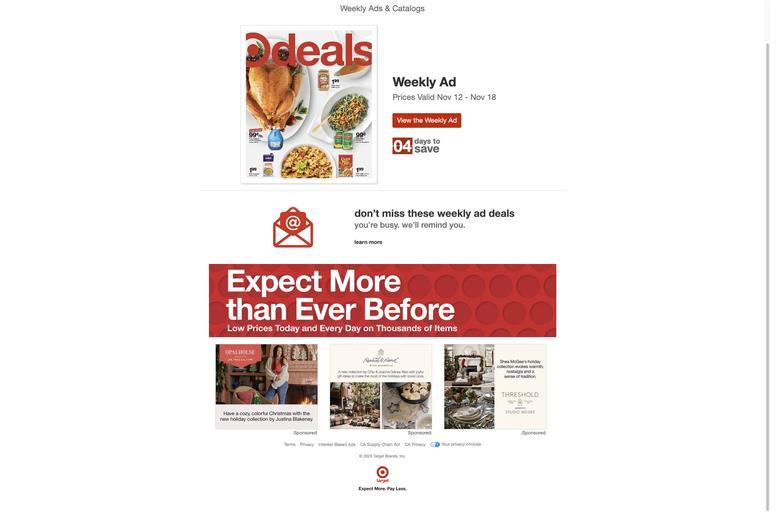 Task type: locate. For each thing, give the bounding box(es) containing it.
0 vertical spatial ads
[[369, 3, 383, 13]]

expect more than ever before. low prices today and every day on thousands of items. image
[[209, 264, 557, 338]]

weekly for ad
[[393, 74, 436, 90]]

weekly inside button
[[425, 116, 447, 125]]

2 nov from the left
[[471, 92, 485, 102]]

2 sponsored from the left
[[408, 430, 432, 436]]

ca right act
[[405, 443, 411, 448]]

0 horizontal spatial sponsored
[[294, 430, 317, 436]]

your privacy choices link
[[430, 440, 481, 451]]

ad up 12
[[440, 74, 457, 90]]

0 horizontal spatial ca
[[360, 443, 366, 448]]

chain
[[382, 443, 393, 448]]

your
[[442, 443, 450, 448]]

ad inside weekly ad prices valid nov 12 - nov 18
[[440, 74, 457, 90]]

0 horizontal spatial ads
[[348, 443, 356, 448]]

interest-based ads
[[319, 443, 356, 448]]

1 vertical spatial weekly
[[393, 74, 436, 90]]

weekly ads & catalogs
[[340, 3, 425, 13]]

ad down 12
[[449, 116, 457, 125]]

advertisement region
[[216, 345, 318, 430], [330, 345, 432, 430], [444, 345, 546, 430]]

inc.
[[400, 454, 406, 459]]

2 horizontal spatial advertisement region
[[444, 345, 546, 430]]

target
[[374, 454, 384, 459]]

0 horizontal spatial nov
[[437, 92, 452, 102]]

ca supply chain act link
[[360, 443, 400, 448]]

to
[[433, 137, 441, 146]]

1 horizontal spatial advertisement region
[[330, 345, 432, 430]]

weekly
[[340, 3, 367, 13], [393, 74, 436, 90], [425, 116, 447, 125]]

2 vertical spatial weekly
[[425, 116, 447, 125]]

0 horizontal spatial advertisement region
[[216, 345, 318, 430]]

2 horizontal spatial sponsored
[[523, 430, 546, 436]]

ca left the supply
[[360, 443, 366, 448]]

ca for ca privacy
[[405, 443, 411, 448]]

12
[[454, 92, 463, 102]]

ad
[[440, 74, 457, 90], [449, 116, 457, 125]]

1 vertical spatial ad
[[449, 116, 457, 125]]

ads left &
[[369, 3, 383, 13]]

weekly inside weekly ad prices valid nov 12 - nov 18
[[393, 74, 436, 90]]

2 ca from the left
[[405, 443, 411, 448]]

weekly ad prices valid nov 12 - nov 18
[[393, 74, 496, 102]]

0 horizontal spatial privacy
[[300, 443, 314, 448]]

terms link
[[284, 443, 296, 448]]

supply
[[367, 443, 381, 448]]

1 horizontal spatial privacy
[[412, 443, 426, 448]]

0 vertical spatial weekly
[[340, 3, 367, 13]]

the
[[414, 116, 423, 125]]

nov right -
[[471, 92, 485, 102]]

ads right based
[[348, 443, 356, 448]]

1 horizontal spatial nov
[[471, 92, 485, 102]]

nov
[[437, 92, 452, 102], [471, 92, 485, 102]]

choices
[[466, 443, 481, 448]]

ads
[[369, 3, 383, 13], [348, 443, 356, 448]]

1 horizontal spatial sponsored
[[408, 430, 432, 436]]

©
[[359, 454, 363, 459]]

ca
[[360, 443, 366, 448], [405, 443, 411, 448]]

privacy right terms
[[300, 443, 314, 448]]

1 ca from the left
[[360, 443, 366, 448]]

1 nov from the left
[[437, 92, 452, 102]]

privacy
[[300, 443, 314, 448], [412, 443, 426, 448]]

0 vertical spatial ad
[[440, 74, 457, 90]]

2023
[[364, 454, 372, 459]]

-
[[465, 92, 468, 102]]

act
[[394, 443, 400, 448]]

nov left 12
[[437, 92, 452, 102]]

sponsored
[[294, 430, 317, 436], [408, 430, 432, 436], [523, 430, 546, 436]]

04 days to
[[394, 136, 441, 156]]

privacy left ccpa icon
[[412, 443, 426, 448]]

1 horizontal spatial ca
[[405, 443, 411, 448]]

valid
[[418, 92, 435, 102]]



Task type: describe. For each thing, give the bounding box(es) containing it.
save
[[415, 142, 440, 156]]

prices
[[393, 92, 416, 102]]

ca for ca supply chain act
[[360, 443, 366, 448]]

&
[[385, 3, 390, 13]]

don't miss these weekly ad deals. you're busy. we'll remind you. sign up now. image
[[206, 191, 560, 264]]

catalogs
[[393, 3, 425, 13]]

1 sponsored from the left
[[294, 430, 317, 436]]

brands,
[[385, 454, 399, 459]]

3 advertisement region from the left
[[444, 345, 546, 430]]

ad inside button
[[449, 116, 457, 125]]

1 vertical spatial ads
[[348, 443, 356, 448]]

your privacy choices
[[442, 443, 481, 448]]

ca privacy
[[405, 443, 426, 448]]

© 2023 target brands, inc.
[[359, 454, 406, 459]]

interest-based ads link
[[319, 443, 356, 448]]

view the weekly ad
[[397, 116, 457, 125]]

2 advertisement region from the left
[[330, 345, 432, 430]]

18
[[487, 92, 496, 102]]

1 privacy from the left
[[300, 443, 314, 448]]

privacy link
[[300, 443, 314, 448]]

1 advertisement region from the left
[[216, 345, 318, 430]]

privacy
[[451, 443, 465, 448]]

ccpa image
[[430, 440, 441, 451]]

ca supply chain act
[[360, 443, 400, 448]]

terms
[[284, 443, 296, 448]]

interest-
[[319, 443, 335, 448]]

3 sponsored from the left
[[523, 430, 546, 436]]

1 horizontal spatial ads
[[369, 3, 383, 13]]

view the weekly ad image
[[241, 25, 378, 184]]

days
[[415, 137, 431, 146]]

ca privacy link
[[405, 443, 426, 448]]

based
[[335, 443, 347, 448]]

view
[[397, 116, 412, 125]]

view the weekly ad button
[[393, 113, 462, 128]]

04
[[394, 136, 412, 156]]

weekly for ads
[[340, 3, 367, 13]]

2 privacy from the left
[[412, 443, 426, 448]]



Task type: vqa. For each thing, say whether or not it's contained in the screenshot.
2023
yes



